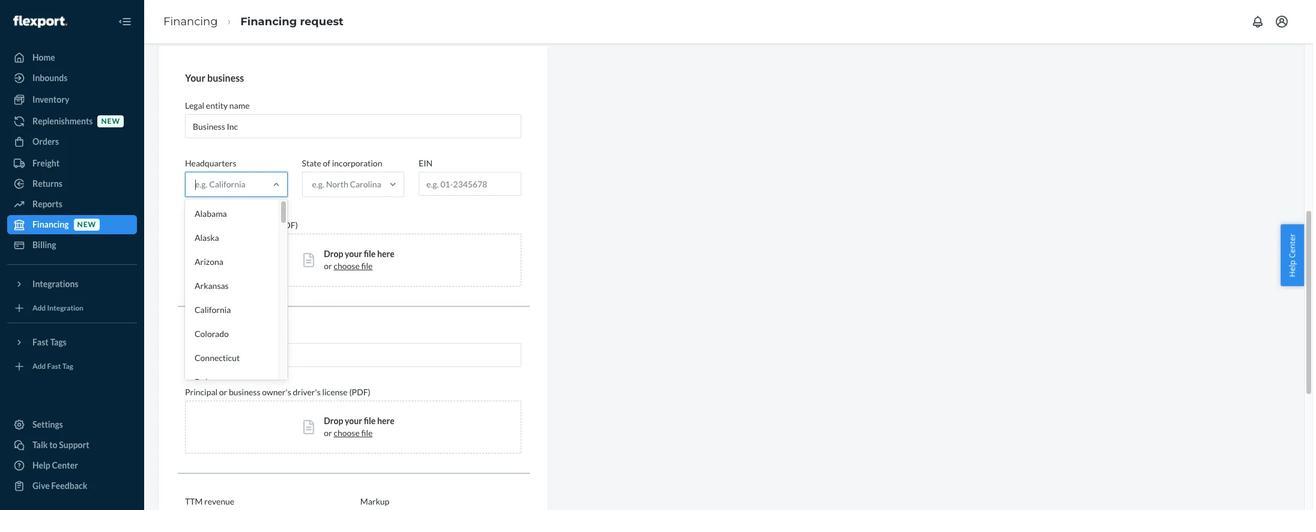 Task type: locate. For each thing, give the bounding box(es) containing it.
of for state
[[323, 158, 330, 168]]

carolina
[[350, 179, 381, 189]]

financing request link
[[240, 15, 344, 28]]

1 e.g. from the left
[[195, 179, 208, 189]]

1 vertical spatial here
[[377, 416, 395, 426]]

choose for articles of incorporation (pdf)
[[334, 261, 360, 271]]

principal or business owner's driver's license (pdf)
[[185, 387, 371, 397]]

0 vertical spatial fast
[[32, 337, 49, 347]]

0 vertical spatial choose
[[334, 261, 360, 271]]

delaware
[[195, 377, 230, 387]]

freight
[[32, 158, 60, 168]]

1 vertical spatial business
[[229, 329, 260, 340]]

entity
[[206, 100, 228, 111]]

tags
[[50, 337, 67, 347]]

1 vertical spatial drop
[[324, 416, 343, 426]]

business left owner
[[229, 329, 260, 340]]

your down license
[[345, 416, 362, 426]]

returns link
[[7, 174, 137, 193]]

2 e.g. from the left
[[312, 179, 324, 189]]

0 vertical spatial add
[[32, 304, 46, 313]]

2 choose from the top
[[334, 428, 360, 438]]

freight link
[[7, 154, 137, 173]]

license
[[322, 387, 348, 397]]

1 drop from the top
[[324, 249, 343, 259]]

1 your from the top
[[345, 249, 362, 259]]

0 vertical spatial center
[[1287, 233, 1298, 258]]

to
[[49, 440, 57, 450]]

fast left tags
[[32, 337, 49, 347]]

choose right file alt icon
[[334, 428, 360, 438]]

help
[[1287, 260, 1298, 277], [32, 460, 50, 470]]

fast tags button
[[7, 333, 137, 352]]

financing down "reports"
[[32, 219, 69, 230]]

principal
[[185, 329, 218, 340], [185, 387, 218, 397]]

new
[[101, 117, 120, 126], [77, 220, 96, 229]]

drop your file here or choose file down license
[[324, 416, 395, 438]]

new down reports link
[[77, 220, 96, 229]]

choose right file alt image
[[334, 261, 360, 271]]

or right file alt icon
[[324, 428, 332, 438]]

business for owner
[[229, 329, 260, 340]]

home
[[32, 52, 55, 62]]

0 vertical spatial (pdf)
[[277, 220, 298, 230]]

1 horizontal spatial e.g.
[[312, 179, 324, 189]]

1 drop your file here or choose file from the top
[[324, 249, 395, 271]]

0 horizontal spatial new
[[77, 220, 96, 229]]

1 horizontal spatial help
[[1287, 260, 1298, 277]]

2 drop your file here or choose file from the top
[[324, 416, 395, 438]]

business up "legal entity name"
[[207, 72, 244, 83]]

0 vertical spatial help
[[1287, 260, 1298, 277]]

fast inside the fast tags dropdown button
[[32, 337, 49, 347]]

financing link
[[163, 15, 218, 28]]

1 horizontal spatial new
[[101, 117, 120, 126]]

financing up your
[[163, 15, 218, 28]]

1 add from the top
[[32, 304, 46, 313]]

fast inside add fast tag link
[[47, 362, 61, 371]]

alaska
[[195, 233, 219, 243]]

financing for financing link
[[163, 15, 218, 28]]

fast left tag
[[47, 362, 61, 371]]

drop your file here or choose file
[[324, 249, 395, 271], [324, 416, 395, 438]]

incorporation
[[224, 220, 275, 230]]

0 vertical spatial of
[[323, 158, 330, 168]]

north
[[326, 179, 348, 189]]

your for principal or business owner's driver's license (pdf)
[[345, 416, 362, 426]]

request
[[300, 15, 344, 28]]

of
[[323, 158, 330, 168], [215, 220, 223, 230]]

0 horizontal spatial e.g.
[[195, 179, 208, 189]]

2 vertical spatial business
[[229, 387, 260, 397]]

of down alabama
[[215, 220, 223, 230]]

arizona
[[195, 257, 223, 267]]

2 horizontal spatial financing
[[240, 15, 297, 28]]

0 vertical spatial principal
[[185, 329, 218, 340]]

0 vertical spatial help center
[[1287, 233, 1298, 277]]

(pdf) right incorporation
[[277, 220, 298, 230]]

1 principal from the top
[[185, 329, 218, 340]]

alabama
[[195, 209, 227, 219]]

0 horizontal spatial help center
[[32, 460, 78, 470]]

business
[[207, 72, 244, 83], [229, 329, 260, 340], [229, 387, 260, 397]]

articles of incorporation (pdf)
[[185, 220, 298, 230]]

2 drop from the top
[[324, 416, 343, 426]]

help center link
[[7, 456, 137, 475]]

support
[[59, 440, 89, 450]]

new up "orders" link
[[101, 117, 120, 126]]

1 vertical spatial of
[[215, 220, 223, 230]]

add
[[32, 304, 46, 313], [32, 362, 46, 371]]

give feedback
[[32, 481, 87, 491]]

drop
[[324, 249, 343, 259], [324, 416, 343, 426]]

name
[[229, 100, 250, 111]]

principal up connecticut
[[185, 329, 218, 340]]

incorporation
[[332, 158, 382, 168]]

add down fast tags
[[32, 362, 46, 371]]

returns
[[32, 178, 62, 189]]

reports
[[32, 199, 62, 209]]

add fast tag
[[32, 362, 73, 371]]

1 vertical spatial new
[[77, 220, 96, 229]]

open account menu image
[[1275, 14, 1289, 29]]

2 add from the top
[[32, 362, 46, 371]]

or right file alt image
[[324, 261, 332, 271]]

e.g. left north
[[312, 179, 324, 189]]

1 vertical spatial choose
[[334, 428, 360, 438]]

talk to support
[[32, 440, 89, 450]]

markup
[[360, 496, 389, 507]]

drop your file here or choose file for articles of incorporation (pdf)
[[324, 249, 395, 271]]

california up colorado
[[195, 305, 231, 315]]

financing request
[[240, 15, 344, 28]]

flexport logo image
[[13, 15, 67, 27]]

(pdf) right license
[[349, 387, 371, 397]]

1 vertical spatial your
[[345, 416, 362, 426]]

0 horizontal spatial center
[[52, 460, 78, 470]]

1 horizontal spatial help center
[[1287, 233, 1298, 277]]

orders
[[32, 136, 59, 147]]

add integration
[[32, 304, 83, 313]]

california
[[209, 179, 245, 189], [195, 305, 231, 315]]

1 vertical spatial drop your file here or choose file
[[324, 416, 395, 438]]

drop for articles of incorporation (pdf)
[[324, 249, 343, 259]]

financing left request
[[240, 15, 297, 28]]

0 vertical spatial drop your file here or choose file
[[324, 249, 395, 271]]

new for financing
[[77, 220, 96, 229]]

0 vertical spatial new
[[101, 117, 120, 126]]

arkansas
[[195, 281, 229, 291]]

help center
[[1287, 233, 1298, 277], [32, 460, 78, 470]]

choose
[[334, 261, 360, 271], [334, 428, 360, 438]]

add integration link
[[7, 299, 137, 318]]

fast
[[32, 337, 49, 347], [47, 362, 61, 371]]

e.g. 01-2345678 text field
[[419, 173, 521, 195]]

e.g. north carolina
[[312, 179, 381, 189]]

fast tags
[[32, 337, 67, 347]]

e.g. down headquarters
[[195, 179, 208, 189]]

add fast tag link
[[7, 357, 137, 376]]

center
[[1287, 233, 1298, 258], [52, 460, 78, 470]]

here for principal or business owner's driver's license (pdf)
[[377, 416, 395, 426]]

drop right file alt image
[[324, 249, 343, 259]]

2 principal from the top
[[185, 387, 218, 397]]

here
[[377, 249, 395, 259], [377, 416, 395, 426]]

add left integration
[[32, 304, 46, 313]]

of right state at the left top
[[323, 158, 330, 168]]

drop right file alt icon
[[324, 416, 343, 426]]

home link
[[7, 48, 137, 67]]

business left owner's at bottom
[[229, 387, 260, 397]]

0 vertical spatial your
[[345, 249, 362, 259]]

1 horizontal spatial of
[[323, 158, 330, 168]]

principal down connecticut
[[185, 387, 218, 397]]

your business
[[185, 72, 244, 83]]

1 vertical spatial fast
[[47, 362, 61, 371]]

0 horizontal spatial help
[[32, 460, 50, 470]]

1 vertical spatial add
[[32, 362, 46, 371]]

1 vertical spatial california
[[195, 305, 231, 315]]

or
[[324, 261, 332, 271], [219, 329, 227, 340], [219, 387, 227, 397], [324, 428, 332, 438]]

1 horizontal spatial (pdf)
[[349, 387, 371, 397]]

1 vertical spatial principal
[[185, 387, 218, 397]]

your
[[345, 249, 362, 259], [345, 416, 362, 426]]

give feedback button
[[7, 476, 137, 496]]

2 your from the top
[[345, 416, 362, 426]]

add for add fast tag
[[32, 362, 46, 371]]

e.g.
[[195, 179, 208, 189], [312, 179, 324, 189]]

your right file alt image
[[345, 249, 362, 259]]

financing
[[163, 15, 218, 28], [240, 15, 297, 28], [32, 219, 69, 230]]

0 vertical spatial here
[[377, 249, 395, 259]]

inventory link
[[7, 90, 137, 109]]

principal or business owner
[[185, 329, 286, 340]]

1 vertical spatial help center
[[32, 460, 78, 470]]

california down headquarters
[[209, 179, 245, 189]]

integration
[[47, 304, 83, 313]]

0 vertical spatial drop
[[324, 249, 343, 259]]

help center button
[[1281, 224, 1304, 286]]

inventory
[[32, 94, 69, 105]]

new for replenishments
[[101, 117, 120, 126]]

file
[[364, 249, 376, 259], [361, 261, 373, 271], [364, 416, 376, 426], [361, 428, 373, 438]]

1 vertical spatial (pdf)
[[349, 387, 371, 397]]

1 here from the top
[[377, 249, 395, 259]]

(pdf)
[[277, 220, 298, 230], [349, 387, 371, 397]]

1 horizontal spatial center
[[1287, 233, 1298, 258]]

your
[[185, 72, 205, 83]]

drop your file here or choose file right file alt image
[[324, 249, 395, 271]]

2 here from the top
[[377, 416, 395, 426]]

state
[[302, 158, 321, 168]]

1 horizontal spatial financing
[[163, 15, 218, 28]]

0 horizontal spatial of
[[215, 220, 223, 230]]

help inside button
[[1287, 260, 1298, 277]]

1 choose from the top
[[334, 261, 360, 271]]



Task type: describe. For each thing, give the bounding box(es) containing it.
add for add integration
[[32, 304, 46, 313]]

open notifications image
[[1251, 14, 1265, 29]]

feedback
[[51, 481, 87, 491]]

close navigation image
[[118, 14, 132, 29]]

or up connecticut
[[219, 329, 227, 340]]

e.g. california
[[195, 179, 245, 189]]

your for articles of incorporation (pdf)
[[345, 249, 362, 259]]

help center inside button
[[1287, 233, 1298, 277]]

Owner's full name field
[[185, 343, 521, 367]]

inbounds
[[32, 73, 67, 83]]

integrations
[[32, 279, 78, 289]]

0 horizontal spatial financing
[[32, 219, 69, 230]]

reports link
[[7, 195, 137, 214]]

articles
[[185, 220, 214, 230]]

colorado
[[195, 329, 229, 339]]

orders link
[[7, 132, 137, 151]]

0 vertical spatial california
[[209, 179, 245, 189]]

center inside button
[[1287, 233, 1298, 258]]

e.g. Intense Incense inc. field
[[185, 114, 521, 138]]

legal
[[185, 100, 204, 111]]

or down connecticut
[[219, 387, 227, 397]]

0 horizontal spatial (pdf)
[[277, 220, 298, 230]]

drop for principal or business owner's driver's license (pdf)
[[324, 416, 343, 426]]

billing link
[[7, 236, 137, 255]]

replenishments
[[32, 116, 93, 126]]

drop your file here or choose file for principal or business owner's driver's license (pdf)
[[324, 416, 395, 438]]

1 vertical spatial help
[[32, 460, 50, 470]]

give
[[32, 481, 50, 491]]

connecticut
[[195, 353, 240, 363]]

0 vertical spatial business
[[207, 72, 244, 83]]

owner's
[[262, 387, 291, 397]]

billing
[[32, 240, 56, 250]]

breadcrumbs navigation
[[154, 4, 353, 39]]

legal entity name
[[185, 100, 250, 111]]

choose for principal or business owner's driver's license (pdf)
[[334, 428, 360, 438]]

file alt image
[[304, 420, 314, 434]]

here for articles of incorporation (pdf)
[[377, 249, 395, 259]]

e.g. for e.g. north carolina
[[312, 179, 324, 189]]

revenue
[[204, 496, 234, 507]]

integrations button
[[7, 275, 137, 294]]

ein
[[419, 158, 433, 168]]

inbounds link
[[7, 68, 137, 88]]

state of incorporation
[[302, 158, 382, 168]]

e.g. for e.g. california
[[195, 179, 208, 189]]

file alt image
[[304, 253, 314, 267]]

ttm
[[185, 496, 203, 507]]

headquarters
[[185, 158, 236, 168]]

settings link
[[7, 415, 137, 434]]

settings
[[32, 419, 63, 430]]

owner
[[262, 329, 286, 340]]

driver's
[[293, 387, 321, 397]]

tag
[[62, 362, 73, 371]]

1 vertical spatial center
[[52, 460, 78, 470]]

financing for financing request
[[240, 15, 297, 28]]

of for articles
[[215, 220, 223, 230]]

ttm revenue
[[185, 496, 234, 507]]

talk to support button
[[7, 436, 137, 455]]

business for owner's
[[229, 387, 260, 397]]

principal for principal or business owner
[[185, 329, 218, 340]]

talk
[[32, 440, 48, 450]]

principal for principal or business owner's driver's license (pdf)
[[185, 387, 218, 397]]



Task type: vqa. For each thing, say whether or not it's contained in the screenshot.
Fast
yes



